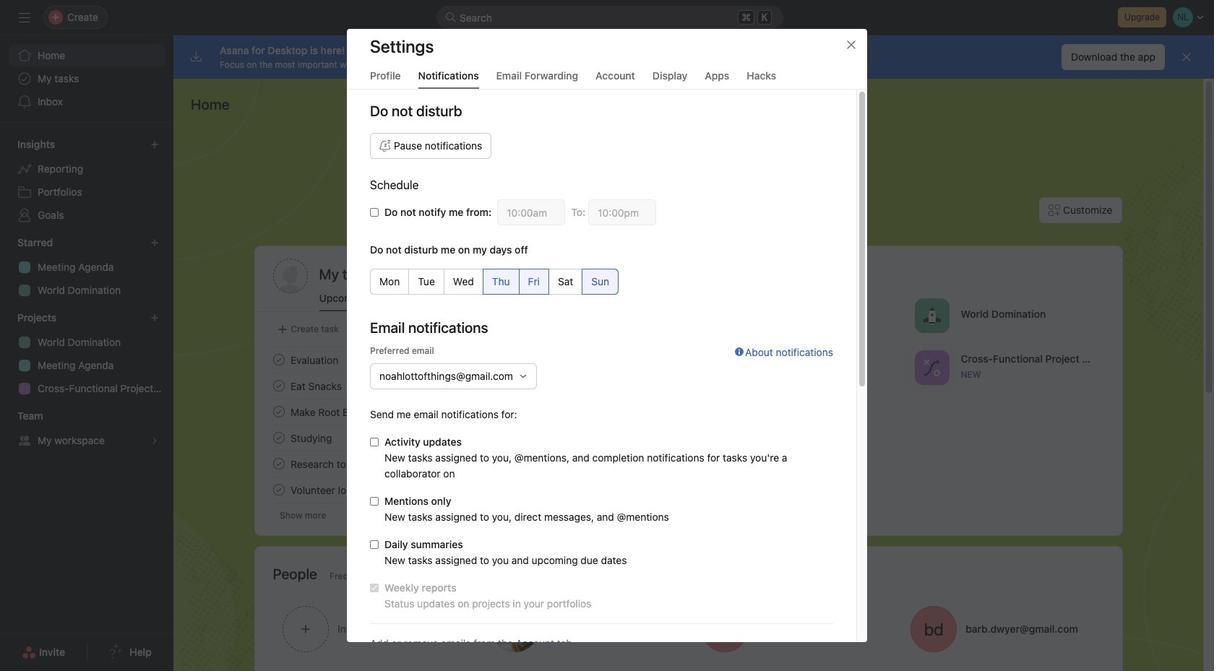 Task type: vqa. For each thing, say whether or not it's contained in the screenshot.
2nd Mark complete option from the bottom
yes



Task type: locate. For each thing, give the bounding box(es) containing it.
mark complete image for 4th mark complete checkbox from the bottom
[[270, 403, 287, 421]]

mark complete image
[[270, 377, 287, 395], [270, 403, 287, 421], [270, 429, 287, 447], [270, 482, 287, 499]]

None checkbox
[[370, 541, 379, 549], [370, 584, 379, 593], [370, 541, 379, 549], [370, 584, 379, 593]]

starred element
[[0, 230, 174, 305]]

None checkbox
[[370, 208, 379, 217], [370, 438, 379, 447], [370, 497, 379, 506], [370, 208, 379, 217], [370, 438, 379, 447], [370, 497, 379, 506]]

1 vertical spatial mark complete image
[[270, 455, 287, 473]]

1 mark complete checkbox from the top
[[270, 351, 287, 369]]

1 mark complete image from the top
[[270, 377, 287, 395]]

0 vertical spatial mark complete image
[[270, 351, 287, 369]]

teams element
[[0, 403, 174, 455]]

2 mark complete image from the top
[[270, 403, 287, 421]]

1 mark complete image from the top
[[270, 351, 287, 369]]

4 mark complete checkbox from the top
[[270, 455, 287, 473]]

mark complete image
[[270, 351, 287, 369], [270, 455, 287, 473]]

Mark complete checkbox
[[270, 351, 287, 369], [270, 403, 287, 421], [270, 429, 287, 447], [270, 455, 287, 473], [270, 482, 287, 499]]

None text field
[[498, 200, 566, 226], [589, 200, 657, 226], [498, 200, 566, 226], [589, 200, 657, 226]]

insights element
[[0, 132, 174, 230]]

hide sidebar image
[[19, 12, 30, 23]]

line_and_symbols image
[[923, 359, 941, 376]]

5 mark complete checkbox from the top
[[270, 482, 287, 499]]

3 mark complete image from the top
[[270, 429, 287, 447]]

4 mark complete image from the top
[[270, 482, 287, 499]]

2 mark complete image from the top
[[270, 455, 287, 473]]



Task type: describe. For each thing, give the bounding box(es) containing it.
mark complete image for mark complete option
[[270, 377, 287, 395]]

2 mark complete checkbox from the top
[[270, 403, 287, 421]]

rocket image
[[923, 307, 941, 324]]

add profile photo image
[[273, 259, 308, 294]]

Mark complete checkbox
[[270, 377, 287, 395]]

mark complete image for 3rd mark complete checkbox
[[270, 429, 287, 447]]

global element
[[0, 35, 174, 122]]

close image
[[846, 39, 857, 51]]

prominent image
[[445, 12, 457, 23]]

mark complete image for second mark complete checkbox from the bottom
[[270, 455, 287, 473]]

projects element
[[0, 305, 174, 403]]

mark complete image for 1st mark complete checkbox from the bottom
[[270, 482, 287, 499]]

mark complete image for 5th mark complete checkbox from the bottom of the page
[[270, 351, 287, 369]]

3 mark complete checkbox from the top
[[270, 429, 287, 447]]

dismiss image
[[1181, 51, 1193, 63]]



